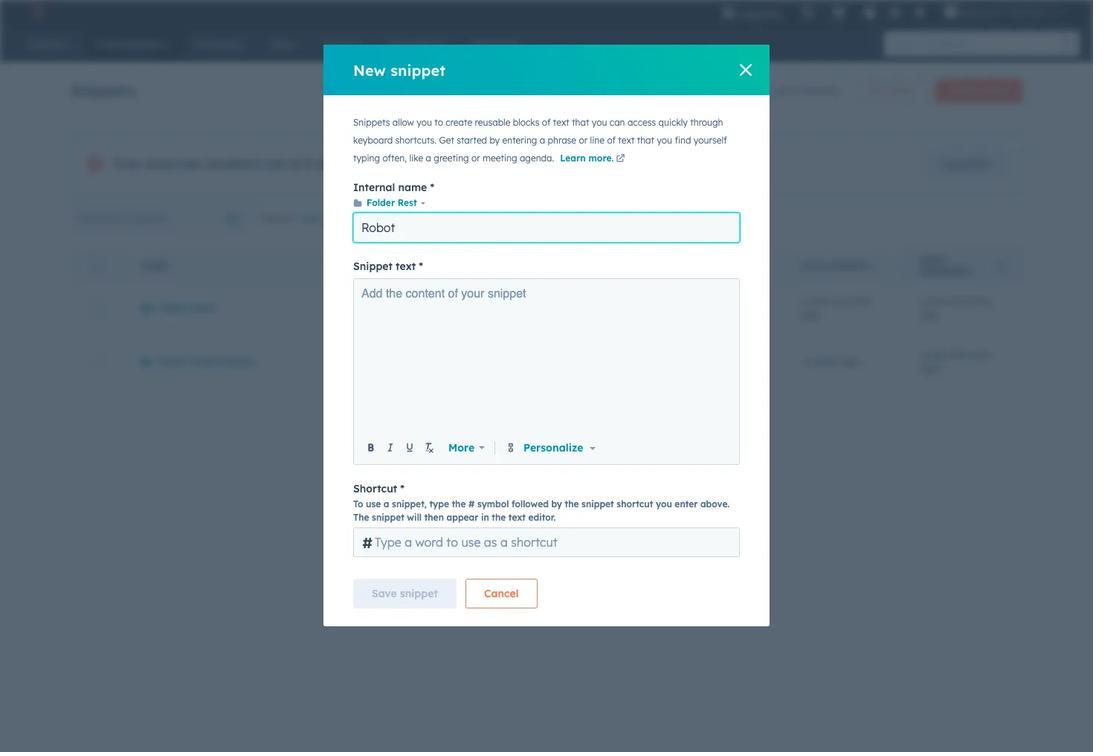 Task type: describe. For each thing, give the bounding box(es) containing it.
save snippet button
[[353, 579, 457, 609]]

hubspot link
[[18, 3, 56, 21]]

search button
[[1055, 31, 1080, 57]]

created for has
[[205, 156, 251, 171]]

create
[[446, 117, 473, 128]]

tara
[[683, 355, 705, 368]]

quickly
[[659, 117, 688, 128]]

snippet right save
[[400, 587, 438, 600]]

keyboard
[[353, 135, 393, 146]]

by inside snippets allow you to create reusable blocks of text that you can access quickly through keyboard shortcuts. get started by entering a phrase or line of text that you find yourself typing often, like a greeting or meeting agenda.
[[490, 135, 500, 146]]

folder for 11
[[157, 355, 190, 368]]

typing
[[353, 153, 380, 164]]

snippet
[[353, 260, 393, 273]]

press to sort. image for date created
[[874, 260, 880, 270]]

any
[[301, 211, 321, 225]]

snippets
[[446, 156, 487, 170]]

enter
[[675, 499, 698, 510]]

personalize
[[524, 441, 584, 454]]

cancel button
[[466, 579, 538, 609]]

press to sort. image for name
[[172, 260, 178, 270]]

date for date created
[[802, 260, 826, 272]]

out
[[265, 156, 285, 171]]

cancel
[[484, 587, 519, 600]]

# inside the shortcut element
[[362, 533, 373, 552]]

entering
[[503, 135, 538, 146]]

reusable
[[475, 117, 511, 128]]

suite
[[540, 156, 564, 170]]

greeting
[[434, 153, 469, 164]]

folder rest inside popup button
[[367, 197, 417, 208]]

date modified
[[922, 255, 970, 277]]

notifications image
[[914, 7, 927, 20]]

few for seconds
[[931, 294, 948, 308]]

text right snippet
[[396, 260, 416, 273]]

appear
[[447, 512, 479, 523]]

11
[[802, 355, 812, 368]]

by inside shortcut to use a snippet, type the # symbol followed by the snippet shortcut you enter above. the snippet will then appear in the text editor.
[[552, 499, 563, 510]]

new for new snippet
[[353, 61, 386, 79]]

text inside shortcut to use a snippet, type the # symbol followed by the snippet shortcut you enter above. the snippet will then appear in the text editor.
[[509, 512, 526, 523]]

yourself
[[694, 135, 727, 146]]

learn more. link
[[560, 153, 628, 166]]

learn
[[560, 153, 586, 164]]

of inside snippets banner
[[779, 84, 789, 97]]

11 days ago
[[802, 355, 861, 368]]

snippet,
[[392, 499, 427, 510]]

folder
[[890, 85, 915, 96]]

team
[[145, 156, 176, 171]]

hubspot image
[[27, 3, 45, 21]]

created inside date created button
[[828, 260, 870, 272]]

snippet text
[[353, 260, 416, 273]]

tara schultz
[[683, 355, 742, 368]]

crm
[[514, 156, 537, 170]]

the right add
[[386, 287, 403, 301]]

seconds for a few seconds ago
[[951, 294, 991, 308]]

menu containing apoptosis studios 2
[[712, 0, 1076, 24]]

help image
[[864, 7, 878, 20]]

starter.
[[567, 156, 603, 170]]

your
[[113, 156, 141, 171]]

0 horizontal spatial 1
[[254, 156, 261, 171]]

type
[[430, 499, 449, 510]]

folder rest button
[[353, 195, 426, 211]]

then
[[425, 512, 444, 523]]

apoptosis studios 2 button
[[936, 0, 1074, 24]]

followed
[[512, 499, 549, 510]]

text down can
[[619, 135, 635, 146]]

a inside shortcut to use a snippet, type the # symbol followed by the snippet shortcut you enter above. the snippet will then appear in the text editor.
[[384, 499, 390, 510]]

will
[[407, 512, 422, 523]]

any button
[[301, 203, 341, 233]]

more button
[[439, 440, 495, 455]]

few for ago
[[931, 348, 948, 361]]

phrase
[[548, 135, 577, 146]]

snippets for snippets
[[71, 81, 135, 99]]

allow
[[393, 117, 414, 128]]

snippet down use
[[372, 512, 405, 523]]

started
[[457, 135, 487, 146]]

internal
[[353, 181, 395, 194]]

new folder button
[[856, 79, 927, 103]]

personalize button
[[521, 439, 599, 456]]

with
[[490, 156, 511, 170]]

Search HubSpot search field
[[885, 31, 1067, 57]]

notifications button
[[908, 0, 933, 24]]

name button
[[123, 248, 666, 281]]

calling icon image
[[802, 6, 815, 19]]

2
[[1047, 6, 1052, 18]]

Type a word to use as a shortcut text field
[[353, 528, 740, 557]]

1 horizontal spatial that
[[637, 135, 655, 146]]

Search search field
[[71, 203, 251, 233]]

calling icon button
[[796, 2, 821, 22]]

name
[[398, 181, 427, 194]]

1 inside snippets banner
[[771, 84, 776, 97]]

a few seconds ago for ago
[[922, 348, 991, 375]]

date created button
[[785, 248, 904, 281]]

like
[[410, 153, 424, 164]]

upgrade link
[[925, 149, 1007, 179]]

0 horizontal spatial rest
[[193, 301, 215, 314]]

save snippet
[[372, 587, 438, 600]]

rest inside popup button
[[398, 197, 417, 208]]

can
[[610, 117, 625, 128]]

your team has created 1 out of 5 snippets.
[[113, 156, 369, 171]]

dialog containing new snippet
[[324, 45, 770, 626]]

0 vertical spatial upgrade
[[739, 7, 781, 19]]

snippet right your
[[488, 287, 526, 301]]

unlock more snippets with crm suite starter.
[[381, 156, 603, 170]]

apoptosis studios 2
[[962, 6, 1052, 18]]

marketplaces image
[[833, 7, 846, 20]]

date created
[[802, 260, 870, 272]]

Internal name text field
[[353, 213, 740, 243]]

snippets allow you to create reusable blocks of text that you can access quickly through keyboard shortcuts. get started by entering a phrase or line of text that you find yourself typing often, like a greeting or meeting agenda.
[[353, 117, 727, 164]]

studios
[[1010, 6, 1044, 18]]



Task type: vqa. For each thing, say whether or not it's contained in the screenshot.
with
yes



Task type: locate. For each thing, give the bounding box(es) containing it.
folder for a
[[157, 301, 190, 314]]

0 horizontal spatial that
[[572, 117, 590, 128]]

0 horizontal spatial press to sort. image
[[172, 260, 178, 270]]

press to sort. image right name
[[172, 260, 178, 270]]

press to sort. image inside date created button
[[874, 260, 880, 270]]

blocks
[[513, 117, 540, 128]]

0 vertical spatial that
[[572, 117, 590, 128]]

menu item
[[791, 0, 794, 24]]

create snippet
[[949, 85, 1010, 96]]

1 vertical spatial 1
[[254, 156, 261, 171]]

text down followed
[[509, 512, 526, 523]]

folder inside popup button
[[367, 197, 395, 208]]

a few seconds ago for seconds
[[922, 294, 991, 321]]

0 vertical spatial or
[[579, 135, 588, 146]]

to
[[353, 499, 364, 510]]

0 vertical spatial 5
[[792, 84, 798, 97]]

owner:
[[260, 211, 295, 225]]

use
[[366, 499, 381, 510]]

new for new folder
[[869, 85, 888, 96]]

press to sort. image right 'date created'
[[874, 260, 880, 270]]

importante
[[193, 355, 254, 368]]

you
[[417, 117, 432, 128], [592, 117, 608, 128], [657, 135, 673, 146], [656, 499, 673, 510]]

add the content of your snippet
[[362, 287, 526, 301]]

folder down internal
[[367, 197, 395, 208]]

tara schultz image
[[945, 5, 959, 19]]

0 vertical spatial folder rest
[[367, 197, 417, 208]]

1 horizontal spatial #
[[469, 499, 475, 510]]

days
[[815, 355, 838, 368]]

1 vertical spatial new
[[869, 85, 888, 96]]

by
[[490, 135, 500, 146], [552, 499, 563, 510]]

link opens in a new window image
[[616, 153, 625, 166], [616, 155, 625, 164]]

folder rest button
[[141, 301, 215, 314]]

rest up 'folder importante'
[[193, 301, 215, 314]]

1 horizontal spatial press to sort. image
[[874, 260, 880, 270]]

above.
[[701, 499, 730, 510]]

press to sort. element for name
[[172, 260, 178, 272]]

find
[[675, 135, 692, 146]]

1 horizontal spatial 5
[[792, 84, 798, 97]]

search image
[[1063, 39, 1073, 49]]

modified
[[922, 266, 970, 277]]

1 vertical spatial by
[[552, 499, 563, 510]]

upgrade image
[[723, 7, 736, 20]]

shortcut
[[353, 482, 397, 496]]

press to sort. element right name
[[172, 260, 178, 272]]

0 horizontal spatial upgrade
[[739, 7, 781, 19]]

1 press to sort. image from the left
[[172, 260, 178, 270]]

1 horizontal spatial new
[[869, 85, 888, 96]]

date
[[922, 255, 945, 266], [802, 260, 826, 272]]

menu
[[712, 0, 1076, 24]]

unlock
[[381, 156, 415, 170]]

1 horizontal spatial folder rest
[[367, 197, 417, 208]]

1 vertical spatial upgrade
[[944, 157, 989, 170]]

press to sort. image
[[172, 260, 178, 270], [874, 260, 880, 270]]

date for date modified
[[922, 255, 945, 266]]

created inside snippets banner
[[801, 84, 838, 97]]

1 of 5 created
[[771, 84, 838, 97]]

through
[[691, 117, 724, 128]]

1 vertical spatial 5
[[305, 156, 312, 171]]

0 horizontal spatial snippets
[[71, 81, 135, 99]]

shortcut element
[[353, 528, 740, 557]]

snippets inside banner
[[71, 81, 135, 99]]

1 horizontal spatial upgrade
[[944, 157, 989, 170]]

more.
[[589, 153, 614, 164]]

0 horizontal spatial new
[[353, 61, 386, 79]]

new folder
[[869, 85, 915, 96]]

1 vertical spatial folder rest
[[157, 301, 215, 314]]

2 press to sort. element from the left
[[874, 260, 880, 272]]

line
[[590, 135, 605, 146]]

date modified button
[[904, 248, 1023, 281]]

press to sort. element
[[172, 260, 178, 272], [874, 260, 880, 272]]

press to sort. element inside name button
[[172, 260, 178, 272]]

0 vertical spatial #
[[469, 499, 475, 510]]

new inside dialog
[[353, 61, 386, 79]]

help button
[[858, 0, 884, 24]]

1 vertical spatial or
[[472, 153, 480, 164]]

that down access
[[637, 135, 655, 146]]

press to sort. element for date created
[[874, 260, 880, 272]]

name
[[141, 260, 168, 272]]

marketplaces button
[[824, 0, 855, 24]]

2 vertical spatial created
[[828, 260, 870, 272]]

get
[[439, 135, 454, 146]]

press to sort. image inside name button
[[172, 260, 178, 270]]

2 press to sort. image from the left
[[874, 260, 880, 270]]

0 vertical spatial by
[[490, 135, 500, 146]]

folder rest down internal name
[[367, 197, 417, 208]]

0 vertical spatial created
[[801, 84, 838, 97]]

press to sort. element right 'date created'
[[874, 260, 880, 272]]

you left enter
[[656, 499, 673, 510]]

snippet right create
[[979, 85, 1010, 96]]

1 vertical spatial #
[[362, 533, 373, 552]]

often,
[[383, 153, 407, 164]]

your
[[462, 287, 485, 301]]

that up phrase in the right top of the page
[[572, 117, 590, 128]]

1 horizontal spatial press to sort. element
[[874, 260, 880, 272]]

seconds for 11 days ago
[[951, 348, 991, 361]]

folder down name
[[157, 301, 190, 314]]

content
[[406, 287, 445, 301]]

descending sort. press to sort ascending. element
[[999, 260, 1004, 272]]

access
[[628, 117, 656, 128]]

has
[[180, 156, 201, 171]]

new inside button
[[869, 85, 888, 96]]

internal name
[[353, 181, 427, 194]]

new up the keyboard
[[353, 61, 386, 79]]

more
[[418, 156, 443, 170]]

descending sort. press to sort ascending. image
[[999, 260, 1004, 270]]

# up appear
[[469, 499, 475, 510]]

1 horizontal spatial or
[[579, 135, 588, 146]]

by down reusable on the left of page
[[490, 135, 500, 146]]

upgrade down create
[[944, 157, 989, 170]]

few
[[812, 294, 829, 308], [931, 294, 948, 308], [931, 348, 948, 361]]

apoptosis
[[962, 6, 1007, 18]]

1 vertical spatial that
[[637, 135, 655, 146]]

rest
[[398, 197, 417, 208], [193, 301, 215, 314]]

you left can
[[592, 117, 608, 128]]

snippet up allow
[[391, 61, 446, 79]]

1 horizontal spatial snippets
[[353, 117, 390, 128]]

rest down name
[[398, 197, 417, 208]]

0 horizontal spatial by
[[490, 135, 500, 146]]

1 horizontal spatial date
[[922, 255, 945, 266]]

2 vertical spatial folder
[[157, 355, 190, 368]]

snippets banner
[[71, 74, 1023, 103]]

or down started
[[472, 153, 480, 164]]

1 vertical spatial rest
[[193, 301, 215, 314]]

2 link opens in a new window image from the top
[[616, 155, 625, 164]]

folder importante button
[[141, 355, 254, 368]]

shortcut to use a snippet, type the # symbol followed by the snippet shortcut you enter above. the snippet will then appear in the text editor.
[[353, 482, 730, 523]]

5
[[792, 84, 798, 97], [305, 156, 312, 171]]

# down the
[[362, 533, 373, 552]]

settings image
[[889, 6, 903, 20]]

shortcut
[[617, 499, 654, 510]]

snippet left 'shortcut'
[[582, 499, 614, 510]]

symbol
[[478, 499, 509, 510]]

schultz
[[708, 355, 742, 368]]

0 horizontal spatial or
[[472, 153, 480, 164]]

0 vertical spatial new
[[353, 61, 386, 79]]

upgrade right the upgrade icon
[[739, 7, 781, 19]]

1 press to sort. element from the left
[[172, 260, 178, 272]]

meeting
[[483, 153, 518, 164]]

save
[[372, 587, 397, 600]]

0 horizontal spatial 5
[[305, 156, 312, 171]]

by up editor.
[[552, 499, 563, 510]]

in
[[481, 512, 489, 523]]

# inside shortcut to use a snippet, type the # symbol followed by the snippet shortcut you enter above. the snippet will then appear in the text editor.
[[469, 499, 475, 510]]

text up phrase in the right top of the page
[[553, 117, 570, 128]]

snippets inside snippets allow you to create reusable blocks of text that you can access quickly through keyboard shortcuts. get started by entering a phrase or line of text that you find yourself typing often, like a greeting or meeting agenda.
[[353, 117, 390, 128]]

the
[[353, 512, 369, 523]]

1 vertical spatial folder
[[157, 301, 190, 314]]

you left 'find'
[[657, 135, 673, 146]]

new left folder
[[869, 85, 888, 96]]

0 vertical spatial snippets
[[71, 81, 135, 99]]

0 horizontal spatial #
[[362, 533, 373, 552]]

create
[[949, 85, 977, 96]]

learn more.
[[560, 153, 614, 164]]

settings link
[[887, 4, 905, 20]]

link opens in a new window image inside learn more. link
[[616, 155, 625, 164]]

created for 5
[[801, 84, 838, 97]]

you inside shortcut to use a snippet, type the # symbol followed by the snippet shortcut you enter above. the snippet will then appear in the text editor.
[[656, 499, 673, 510]]

to
[[435, 117, 443, 128]]

text
[[553, 117, 570, 128], [619, 135, 635, 146], [396, 260, 416, 273], [509, 512, 526, 523]]

1 link opens in a new window image from the top
[[616, 153, 625, 166]]

upgrade
[[739, 7, 781, 19], [944, 157, 989, 170]]

None text field
[[362, 286, 732, 435]]

0 vertical spatial rest
[[398, 197, 417, 208]]

1
[[771, 84, 776, 97], [254, 156, 261, 171]]

1 vertical spatial created
[[205, 156, 251, 171]]

or left line
[[579, 135, 588, 146]]

the right followed
[[565, 499, 579, 510]]

folder importante
[[157, 355, 254, 368]]

0 horizontal spatial press to sort. element
[[172, 260, 178, 272]]

0 vertical spatial folder
[[367, 197, 395, 208]]

5 inside snippets banner
[[792, 84, 798, 97]]

more
[[449, 441, 475, 454]]

create snippet button
[[936, 79, 1023, 103]]

snippet inside banner
[[979, 85, 1010, 96]]

dialog
[[324, 45, 770, 626]]

0 vertical spatial 1
[[771, 84, 776, 97]]

that
[[572, 117, 590, 128], [637, 135, 655, 146]]

folder left importante
[[157, 355, 190, 368]]

0 horizontal spatial date
[[802, 260, 826, 272]]

1 horizontal spatial 1
[[771, 84, 776, 97]]

snippets
[[71, 81, 135, 99], [353, 117, 390, 128]]

press to sort. element inside date created button
[[874, 260, 880, 272]]

0 horizontal spatial folder rest
[[157, 301, 215, 314]]

folder
[[367, 197, 395, 208], [157, 301, 190, 314], [157, 355, 190, 368]]

#
[[469, 499, 475, 510], [362, 533, 373, 552]]

date inside date modified
[[922, 255, 945, 266]]

the right in
[[492, 512, 506, 523]]

close image
[[740, 64, 752, 76]]

1 vertical spatial snippets
[[353, 117, 390, 128]]

1 horizontal spatial by
[[552, 499, 563, 510]]

the up appear
[[452, 499, 466, 510]]

you left to
[[417, 117, 432, 128]]

folder rest down name
[[157, 301, 215, 314]]

snippets for snippets allow you to create reusable blocks of text that you can access quickly through keyboard shortcuts. get started by entering a phrase or line of text that you find yourself typing often, like a greeting or meeting agenda.
[[353, 117, 390, 128]]

1 horizontal spatial rest
[[398, 197, 417, 208]]

the
[[386, 287, 403, 301], [452, 499, 466, 510], [565, 499, 579, 510], [492, 512, 506, 523]]



